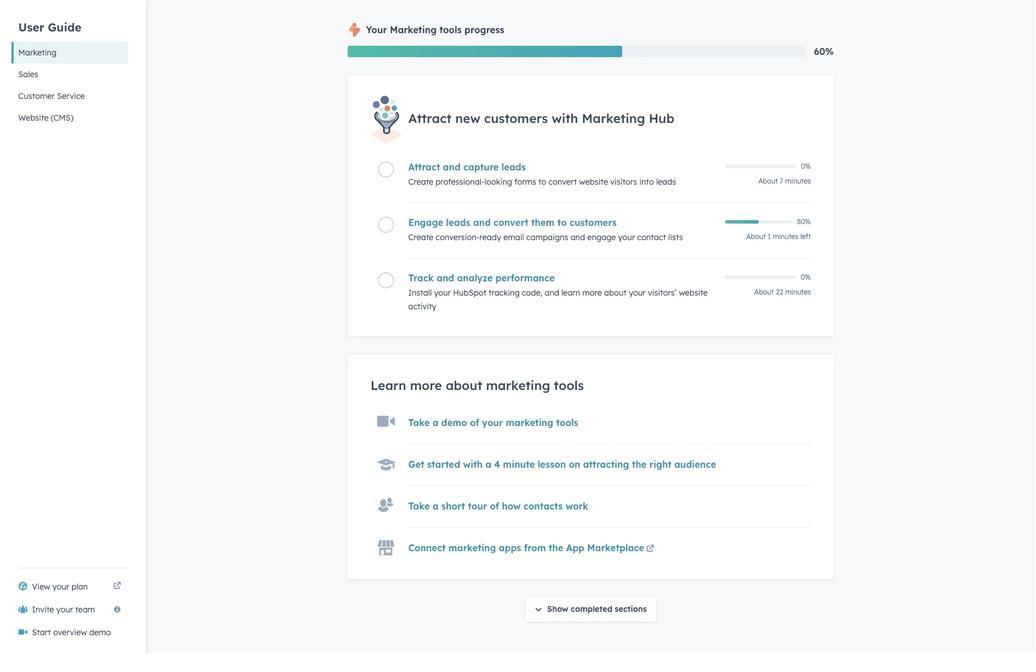 Task type: vqa. For each thing, say whether or not it's contained in the screenshot.
Limit in the Limit tracking to these domains Only allow tracking on the domains listed here.
no



Task type: describe. For each thing, give the bounding box(es) containing it.
tour
[[468, 501, 487, 512]]

(cms)
[[51, 113, 73, 123]]

demo for a
[[442, 417, 467, 429]]

track and analyze performance button
[[408, 272, 718, 284]]

60%
[[814, 46, 834, 57]]

overview
[[53, 628, 87, 638]]

sections
[[615, 604, 647, 614]]

track and analyze performance install your hubspot tracking code, and learn more about your visitors' website activity
[[408, 272, 708, 312]]

2 vertical spatial marketing
[[449, 542, 496, 554]]

your left plan
[[52, 582, 69, 592]]

forms
[[515, 177, 536, 187]]

website (cms)
[[18, 113, 73, 123]]

2 horizontal spatial marketing
[[582, 110, 645, 126]]

ready
[[480, 232, 501, 243]]

1 vertical spatial marketing
[[506, 417, 554, 429]]

about 1 minutes left
[[747, 232, 811, 241]]

on
[[569, 459, 580, 470]]

1 vertical spatial leads
[[656, 177, 676, 187]]

take a short tour of how contacts work
[[408, 501, 588, 512]]

attract for attract and capture leads create professional-looking forms to convert website visitors into leads
[[408, 161, 440, 173]]

0 horizontal spatial customers
[[484, 110, 548, 126]]

into
[[640, 177, 654, 187]]

analyze
[[457, 272, 493, 284]]

app
[[566, 542, 585, 554]]

learn more about marketing tools
[[371, 378, 584, 394]]

marketing button
[[11, 42, 128, 63]]

engage leads and convert them to customers create conversion-ready email campaigns and engage your contact lists
[[408, 217, 683, 243]]

create inside engage leads and convert them to customers create conversion-ready email campaigns and engage your contact lists
[[408, 232, 434, 243]]

about for track and analyze performance
[[755, 288, 774, 296]]

invite
[[32, 605, 54, 615]]

0% for leads
[[801, 162, 811, 171]]

tracking
[[489, 288, 520, 298]]

sales
[[18, 69, 38, 80]]

link opens in a new window image
[[113, 582, 121, 591]]

guide
[[48, 20, 82, 34]]

website inside track and analyze performance install your hubspot tracking code, and learn more about your visitors' website activity
[[679, 288, 708, 298]]

website inside attract and capture leads create professional-looking forms to convert website visitors into leads
[[579, 177, 608, 187]]

get started with a 4 minute lesson on attracting the right audience
[[408, 459, 716, 470]]

customer service
[[18, 91, 85, 101]]

2 vertical spatial tools
[[556, 417, 579, 429]]

and up ready
[[473, 217, 491, 228]]

conversion-
[[436, 232, 480, 243]]

convert inside attract and capture leads create professional-looking forms to convert website visitors into leads
[[549, 177, 577, 187]]

work
[[566, 501, 588, 512]]

from
[[524, 542, 546, 554]]

get
[[408, 459, 425, 470]]

plan
[[71, 582, 88, 592]]

your right install
[[434, 288, 451, 298]]

your
[[366, 24, 387, 35]]

a for short
[[433, 501, 439, 512]]

website
[[18, 113, 49, 123]]

and inside attract and capture leads create professional-looking forms to convert website visitors into leads
[[443, 161, 461, 173]]

activity
[[408, 302, 436, 312]]

learn
[[371, 378, 406, 394]]

team
[[75, 605, 95, 615]]

website (cms) button
[[11, 107, 128, 129]]

new
[[455, 110, 481, 126]]

invite your team
[[32, 605, 95, 615]]

your down learn more about marketing tools
[[482, 417, 503, 429]]

0 horizontal spatial with
[[463, 459, 483, 470]]

take for take a short tour of how contacts work
[[408, 501, 430, 512]]

0 horizontal spatial more
[[410, 378, 442, 394]]

started
[[427, 459, 460, 470]]

1 vertical spatial tools
[[554, 378, 584, 394]]

service
[[57, 91, 85, 101]]

about inside track and analyze performance install your hubspot tracking code, and learn more about your visitors' website activity
[[604, 288, 627, 298]]

lists
[[668, 232, 683, 243]]

marketplace
[[587, 542, 644, 554]]

show completed sections
[[547, 604, 647, 614]]

22
[[776, 288, 784, 296]]

show
[[547, 604, 569, 614]]

to inside attract and capture leads create professional-looking forms to convert website visitors into leads
[[539, 177, 546, 187]]

sales button
[[11, 63, 128, 85]]

capture
[[464, 161, 499, 173]]

engage
[[587, 232, 616, 243]]

campaigns
[[526, 232, 568, 243]]

take a demo of your marketing tools link
[[408, 417, 579, 429]]

0 horizontal spatial of
[[470, 417, 479, 429]]

visitors
[[610, 177, 637, 187]]

1
[[768, 232, 771, 241]]

customer
[[18, 91, 55, 101]]

your marketing tools progress
[[366, 24, 504, 35]]

50%
[[797, 218, 811, 226]]

more inside track and analyze performance install your hubspot tracking code, and learn more about your visitors' website activity
[[583, 288, 602, 298]]

track
[[408, 272, 434, 284]]

leads inside engage leads and convert them to customers create conversion-ready email campaigns and engage your contact lists
[[446, 217, 470, 228]]

about 7 minutes
[[759, 177, 811, 185]]

attract for attract new customers with marketing hub
[[408, 110, 452, 126]]

1 horizontal spatial marketing
[[390, 24, 437, 35]]

to inside engage leads and convert them to customers create conversion-ready email campaigns and engage your contact lists
[[558, 217, 567, 228]]

short
[[442, 501, 465, 512]]

and down engage leads and convert them to customers button
[[571, 232, 585, 243]]

0 vertical spatial marketing
[[486, 378, 550, 394]]

connect marketing apps from the app marketplace link
[[408, 542, 656, 557]]



Task type: locate. For each thing, give the bounding box(es) containing it.
0 horizontal spatial to
[[539, 177, 546, 187]]

1 horizontal spatial of
[[490, 501, 499, 512]]

demo
[[442, 417, 467, 429], [89, 628, 111, 638]]

engage
[[408, 217, 443, 228]]

0 vertical spatial more
[[583, 288, 602, 298]]

0 vertical spatial customers
[[484, 110, 548, 126]]

view
[[32, 582, 50, 592]]

progress
[[465, 24, 504, 35]]

professional-
[[436, 177, 485, 187]]

and
[[443, 161, 461, 173], [473, 217, 491, 228], [571, 232, 585, 243], [437, 272, 454, 284], [545, 288, 559, 298]]

about up take a demo of your marketing tools link
[[446, 378, 483, 394]]

1 horizontal spatial the
[[632, 459, 647, 470]]

create
[[408, 177, 434, 187], [408, 232, 434, 243]]

invite your team button
[[11, 598, 128, 621]]

leads right into
[[656, 177, 676, 187]]

of
[[470, 417, 479, 429], [490, 501, 499, 512]]

install
[[408, 288, 432, 298]]

with left 4
[[463, 459, 483, 470]]

0 vertical spatial about
[[759, 177, 778, 185]]

0 horizontal spatial marketing
[[18, 47, 56, 58]]

minutes right 22
[[786, 288, 811, 296]]

2 vertical spatial about
[[755, 288, 774, 296]]

connect marketing apps from the app marketplace
[[408, 542, 644, 554]]

to right the them at the right top
[[558, 217, 567, 228]]

a for demo
[[433, 417, 439, 429]]

performance
[[496, 272, 555, 284]]

1 vertical spatial marketing
[[18, 47, 56, 58]]

2 create from the top
[[408, 232, 434, 243]]

1 0% from the top
[[801, 162, 811, 171]]

your right engage
[[618, 232, 635, 243]]

1 vertical spatial about
[[747, 232, 766, 241]]

and right track
[[437, 272, 454, 284]]

0 horizontal spatial demo
[[89, 628, 111, 638]]

1 vertical spatial of
[[490, 501, 499, 512]]

demo down team
[[89, 628, 111, 638]]

and up professional- at the left
[[443, 161, 461, 173]]

convert
[[549, 177, 577, 187], [494, 217, 529, 228]]

contacts
[[524, 501, 563, 512]]

user guide views element
[[11, 0, 128, 129]]

customer service button
[[11, 85, 128, 107]]

lesson
[[538, 459, 566, 470]]

link opens in a new window image
[[646, 543, 654, 557], [646, 545, 654, 554], [113, 580, 121, 594]]

convert down attract and capture leads button
[[549, 177, 577, 187]]

2 0% from the top
[[801, 273, 811, 282]]

minutes right '7'
[[786, 177, 811, 185]]

visitors'
[[648, 288, 677, 298]]

0% up about 22 minutes
[[801, 273, 811, 282]]

1 horizontal spatial demo
[[442, 417, 467, 429]]

take left "short"
[[408, 501, 430, 512]]

about 22 minutes
[[755, 288, 811, 296]]

customers up engage
[[570, 217, 617, 228]]

user
[[18, 20, 44, 34]]

marketing inside button
[[18, 47, 56, 58]]

1 vertical spatial customers
[[570, 217, 617, 228]]

0 vertical spatial with
[[552, 110, 578, 126]]

marketing
[[390, 24, 437, 35], [18, 47, 56, 58], [582, 110, 645, 126]]

connect
[[408, 542, 446, 554]]

attract and capture leads button
[[408, 161, 718, 173]]

1 vertical spatial a
[[486, 459, 492, 470]]

0 vertical spatial marketing
[[390, 24, 437, 35]]

your marketing tools progress progress bar
[[348, 46, 622, 57]]

0 vertical spatial tools
[[440, 24, 462, 35]]

0 vertical spatial convert
[[549, 177, 577, 187]]

them
[[531, 217, 555, 228]]

1 horizontal spatial website
[[679, 288, 708, 298]]

take a short tour of how contacts work link
[[408, 501, 588, 512]]

0 vertical spatial about
[[604, 288, 627, 298]]

0 vertical spatial a
[[433, 417, 439, 429]]

your inside button
[[56, 605, 73, 615]]

about left '7'
[[759, 177, 778, 185]]

customers inside engage leads and convert them to customers create conversion-ready email campaigns and engage your contact lists
[[570, 217, 617, 228]]

0 horizontal spatial website
[[579, 177, 608, 187]]

create inside attract and capture leads create professional-looking forms to convert website visitors into leads
[[408, 177, 434, 187]]

a up the started
[[433, 417, 439, 429]]

2 vertical spatial a
[[433, 501, 439, 512]]

0 vertical spatial attract
[[408, 110, 452, 126]]

website left visitors
[[579, 177, 608, 187]]

start
[[32, 628, 51, 638]]

0 vertical spatial to
[[539, 177, 546, 187]]

1 horizontal spatial customers
[[570, 217, 617, 228]]

0 vertical spatial the
[[632, 459, 647, 470]]

about for engage leads and convert them to customers
[[747, 232, 766, 241]]

1 attract from the top
[[408, 110, 452, 126]]

1 vertical spatial take
[[408, 501, 430, 512]]

take
[[408, 417, 430, 429], [408, 501, 430, 512]]

1 vertical spatial 0%
[[801, 273, 811, 282]]

completed
[[571, 604, 613, 614]]

your left team
[[56, 605, 73, 615]]

1 vertical spatial minutes
[[773, 232, 799, 241]]

attract inside attract and capture leads create professional-looking forms to convert website visitors into leads
[[408, 161, 440, 173]]

to
[[539, 177, 546, 187], [558, 217, 567, 228]]

more right the learn
[[583, 288, 602, 298]]

code,
[[522, 288, 543, 298]]

2 take from the top
[[408, 501, 430, 512]]

your left "visitors'"
[[629, 288, 646, 298]]

more right learn
[[410, 378, 442, 394]]

1 horizontal spatial leads
[[502, 161, 526, 173]]

marketing
[[486, 378, 550, 394], [506, 417, 554, 429], [449, 542, 496, 554]]

with up attract and capture leads button
[[552, 110, 578, 126]]

marketing up sales
[[18, 47, 56, 58]]

the
[[632, 459, 647, 470], [549, 542, 564, 554]]

your
[[618, 232, 635, 243], [434, 288, 451, 298], [629, 288, 646, 298], [482, 417, 503, 429], [52, 582, 69, 592], [56, 605, 73, 615]]

1 vertical spatial create
[[408, 232, 434, 243]]

0 horizontal spatial about
[[446, 378, 483, 394]]

minute
[[503, 459, 535, 470]]

about
[[759, 177, 778, 185], [747, 232, 766, 241], [755, 288, 774, 296]]

start overview demo
[[32, 628, 111, 638]]

0 horizontal spatial convert
[[494, 217, 529, 228]]

minutes for attract and capture leads
[[786, 177, 811, 185]]

user guide
[[18, 20, 82, 34]]

[object object] complete progress bar
[[725, 220, 759, 224]]

take up get
[[408, 417, 430, 429]]

2 vertical spatial minutes
[[786, 288, 811, 296]]

4
[[494, 459, 500, 470]]

minutes for engage leads and convert them to customers
[[773, 232, 799, 241]]

start overview demo link
[[11, 621, 128, 644]]

0 horizontal spatial leads
[[446, 217, 470, 228]]

marketing up take a demo of your marketing tools link
[[486, 378, 550, 394]]

2 vertical spatial leads
[[446, 217, 470, 228]]

engage leads and convert them to customers button
[[408, 217, 718, 228]]

marketing left apps
[[449, 542, 496, 554]]

take a demo of your marketing tools
[[408, 417, 579, 429]]

leads up conversion-
[[446, 217, 470, 228]]

about left 22
[[755, 288, 774, 296]]

marketing left hub
[[582, 110, 645, 126]]

1 take from the top
[[408, 417, 430, 429]]

attract left new at the left of page
[[408, 110, 452, 126]]

to right forms
[[539, 177, 546, 187]]

0 vertical spatial take
[[408, 417, 430, 429]]

0 vertical spatial 0%
[[801, 162, 811, 171]]

0 vertical spatial of
[[470, 417, 479, 429]]

2 horizontal spatial leads
[[656, 177, 676, 187]]

1 vertical spatial with
[[463, 459, 483, 470]]

leads up forms
[[502, 161, 526, 173]]

tools
[[440, 24, 462, 35], [554, 378, 584, 394], [556, 417, 579, 429]]

1 horizontal spatial with
[[552, 110, 578, 126]]

left
[[801, 232, 811, 241]]

the left right
[[632, 459, 647, 470]]

attract new customers with marketing hub
[[408, 110, 675, 126]]

1 horizontal spatial to
[[558, 217, 567, 228]]

1 vertical spatial the
[[549, 542, 564, 554]]

about for attract and capture leads
[[759, 177, 778, 185]]

learn
[[562, 288, 580, 298]]

website right "visitors'"
[[679, 288, 708, 298]]

of down learn more about marketing tools
[[470, 417, 479, 429]]

get started with a 4 minute lesson on attracting the right audience link
[[408, 459, 716, 470]]

1 horizontal spatial convert
[[549, 177, 577, 187]]

attracting
[[583, 459, 629, 470]]

right
[[650, 459, 672, 470]]

email
[[504, 232, 524, 243]]

0%
[[801, 162, 811, 171], [801, 273, 811, 282]]

minutes right 1
[[773, 232, 799, 241]]

0% up about 7 minutes
[[801, 162, 811, 171]]

1 vertical spatial attract
[[408, 161, 440, 173]]

customers right new at the left of page
[[484, 110, 548, 126]]

1 create from the top
[[408, 177, 434, 187]]

0% for performance
[[801, 273, 811, 282]]

0 vertical spatial website
[[579, 177, 608, 187]]

view your plan link
[[11, 575, 128, 598]]

link opens in a new window image inside view your plan link
[[113, 580, 121, 594]]

1 vertical spatial about
[[446, 378, 483, 394]]

attract up professional- at the left
[[408, 161, 440, 173]]

2 attract from the top
[[408, 161, 440, 173]]

about right the learn
[[604, 288, 627, 298]]

7
[[780, 177, 784, 185]]

website
[[579, 177, 608, 187], [679, 288, 708, 298]]

and down track and analyze performance button
[[545, 288, 559, 298]]

of left "how"
[[490, 501, 499, 512]]

1 horizontal spatial more
[[583, 288, 602, 298]]

create left professional- at the left
[[408, 177, 434, 187]]

attract and capture leads create professional-looking forms to convert website visitors into leads
[[408, 161, 676, 187]]

0 vertical spatial leads
[[502, 161, 526, 173]]

about left 1
[[747, 232, 766, 241]]

0 vertical spatial demo
[[442, 417, 467, 429]]

1 vertical spatial convert
[[494, 217, 529, 228]]

take for take a demo of your marketing tools
[[408, 417, 430, 429]]

demo for overview
[[89, 628, 111, 638]]

marketing right your in the top of the page
[[390, 24, 437, 35]]

attract
[[408, 110, 452, 126], [408, 161, 440, 173]]

hubspot
[[453, 288, 487, 298]]

convert inside engage leads and convert them to customers create conversion-ready email campaigns and engage your contact lists
[[494, 217, 529, 228]]

minutes for track and analyze performance
[[786, 288, 811, 296]]

a left 4
[[486, 459, 492, 470]]

marketing up the minute
[[506, 417, 554, 429]]

demo up the started
[[442, 417, 467, 429]]

1 vertical spatial demo
[[89, 628, 111, 638]]

audience
[[675, 459, 716, 470]]

a left "short"
[[433, 501, 439, 512]]

2 vertical spatial marketing
[[582, 110, 645, 126]]

1 horizontal spatial about
[[604, 288, 627, 298]]

0 horizontal spatial the
[[549, 542, 564, 554]]

how
[[502, 501, 521, 512]]

the left app
[[549, 542, 564, 554]]

1 vertical spatial more
[[410, 378, 442, 394]]

create down engage
[[408, 232, 434, 243]]

show completed sections button
[[526, 598, 656, 622]]

customers
[[484, 110, 548, 126], [570, 217, 617, 228]]

1 vertical spatial website
[[679, 288, 708, 298]]

convert up email
[[494, 217, 529, 228]]

with
[[552, 110, 578, 126], [463, 459, 483, 470]]

hub
[[649, 110, 675, 126]]

your inside engage leads and convert them to customers create conversion-ready email campaigns and engage your contact lists
[[618, 232, 635, 243]]

1 vertical spatial to
[[558, 217, 567, 228]]

minutes
[[786, 177, 811, 185], [773, 232, 799, 241], [786, 288, 811, 296]]

0 vertical spatial create
[[408, 177, 434, 187]]

0 vertical spatial minutes
[[786, 177, 811, 185]]



